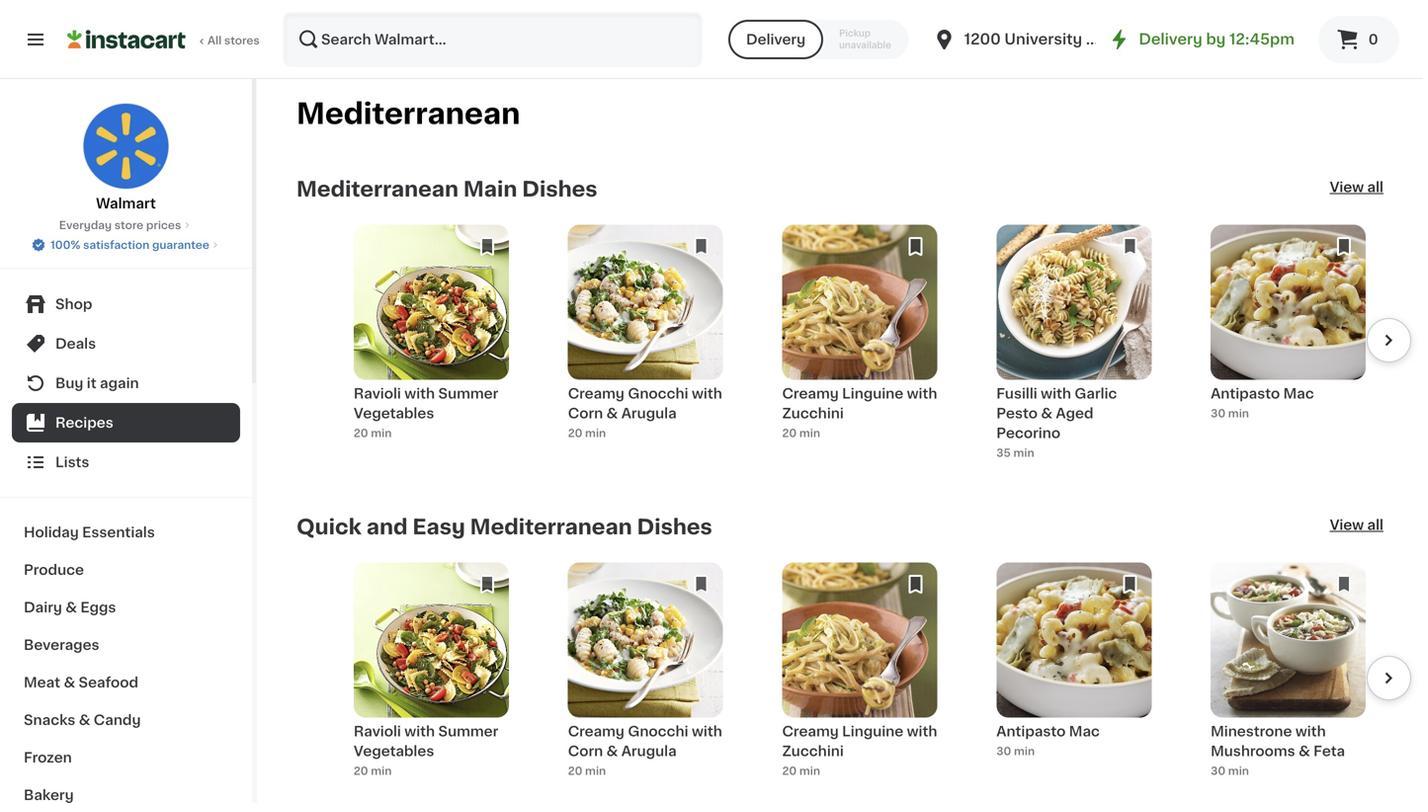 Task type: locate. For each thing, give the bounding box(es) containing it.
1 vertical spatial view all link
[[1330, 515, 1384, 539]]

dairy & eggs
[[24, 601, 116, 615]]

0 vertical spatial vegetables
[[354, 407, 434, 420]]

meat & seafood link
[[12, 664, 240, 702]]

0 vertical spatial summer
[[438, 387, 498, 401]]

None search field
[[283, 12, 703, 67]]

and
[[366, 517, 408, 538]]

30 inside the recipe card "group"
[[1211, 766, 1226, 777]]

1 zucchini from the top
[[782, 407, 844, 420]]

produce link
[[12, 552, 240, 589]]

0 vertical spatial all
[[1367, 180, 1384, 194]]

&
[[607, 407, 618, 420], [1041, 407, 1053, 420], [66, 601, 77, 615], [64, 676, 75, 690], [79, 714, 90, 727], [607, 745, 618, 759], [1299, 745, 1310, 759]]

20 min
[[354, 428, 392, 439], [568, 428, 606, 439], [782, 428, 820, 439], [354, 766, 392, 777], [568, 766, 606, 777], [782, 766, 820, 777]]

Search field
[[285, 14, 701, 65]]

0 vertical spatial antipasto mac
[[1211, 387, 1314, 401]]

ave
[[1086, 32, 1114, 46]]

delivery for delivery
[[746, 33, 806, 46]]

0 vertical spatial mediterranean
[[297, 100, 520, 128]]

item carousel region
[[297, 225, 1411, 468], [297, 563, 1411, 804]]

creamy linguine with zucchini for quick and easy mediterranean dishes
[[782, 725, 937, 759]]

creamy linguine with zucchini
[[782, 387, 937, 420], [782, 725, 937, 759]]

0 vertical spatial creamy linguine with zucchini
[[782, 387, 937, 420]]

1 vertical spatial linguine
[[842, 725, 904, 739]]

0 vertical spatial 30
[[1211, 408, 1226, 419]]

easy
[[413, 517, 465, 538]]

2 zucchini from the top
[[782, 745, 844, 759]]

bakery link
[[12, 777, 240, 804]]

dairy & eggs link
[[12, 589, 240, 627]]

feta
[[1314, 745, 1345, 759]]

by
[[1206, 32, 1226, 46]]

mushrooms
[[1211, 745, 1295, 759]]

2 all from the top
[[1367, 518, 1384, 532]]

summer for easy
[[438, 725, 498, 739]]

1 view all from the top
[[1330, 180, 1384, 194]]

1 vertical spatial 30 min
[[997, 746, 1035, 757]]

0 vertical spatial dishes
[[522, 179, 598, 200]]

creamy linguine with zucchini for mediterranean main dishes
[[782, 387, 937, 420]]

arugula
[[621, 407, 677, 420], [621, 745, 677, 759]]

0 vertical spatial corn
[[568, 407, 603, 420]]

1200 university ave button
[[933, 12, 1114, 67]]

lists
[[55, 456, 89, 469]]

all stores link
[[67, 12, 261, 67]]

creamy
[[568, 387, 625, 401], [782, 387, 839, 401], [568, 725, 625, 739], [782, 725, 839, 739]]

1 ravioli with summer vegetables from the top
[[354, 387, 498, 420]]

2 corn from the top
[[568, 745, 603, 759]]

2 gnocchi from the top
[[628, 725, 689, 739]]

1 vegetables from the top
[[354, 407, 434, 420]]

mediterranean for mediterranean
[[297, 100, 520, 128]]

& inside the fusilli with garlic pesto & aged pecorino
[[1041, 407, 1053, 420]]

1200 university ave
[[964, 32, 1114, 46]]

prices
[[146, 220, 181, 231]]

holiday essentials
[[24, 526, 155, 540]]

snacks & candy link
[[12, 702, 240, 739]]

antipasto
[[1211, 387, 1280, 401], [997, 725, 1066, 739]]

0 vertical spatial arugula
[[621, 407, 677, 420]]

1 horizontal spatial antipasto
[[1211, 387, 1280, 401]]

all for quick and easy mediterranean dishes
[[1367, 518, 1384, 532]]

1 vertical spatial all
[[1367, 518, 1384, 532]]

corn for dishes
[[568, 407, 603, 420]]

0 vertical spatial creamy gnocchi with corn & arugula
[[568, 387, 722, 420]]

2 item carousel region from the top
[[297, 563, 1411, 804]]

0 vertical spatial ravioli with summer vegetables
[[354, 387, 498, 420]]

walmart
[[96, 197, 156, 211]]

1 all from the top
[[1367, 180, 1384, 194]]

0 vertical spatial gnocchi
[[628, 387, 689, 401]]

pesto
[[997, 407, 1038, 420]]

0 vertical spatial 30 min
[[1211, 408, 1249, 419]]

1 vertical spatial view all
[[1330, 518, 1384, 532]]

2 linguine from the top
[[842, 725, 904, 739]]

1 horizontal spatial antipasto mac
[[1211, 387, 1314, 401]]

delivery inside button
[[746, 33, 806, 46]]

0 horizontal spatial delivery
[[746, 33, 806, 46]]

min
[[1228, 408, 1249, 419], [371, 428, 392, 439], [585, 428, 606, 439], [799, 428, 820, 439], [1014, 448, 1034, 459], [1014, 746, 1035, 757], [371, 766, 392, 777], [585, 766, 606, 777], [799, 766, 820, 777], [1228, 766, 1249, 777]]

1 vertical spatial ravioli with summer vegetables
[[354, 725, 498, 759]]

mediterranean for mediterranean main dishes
[[297, 179, 459, 200]]

1 vertical spatial item carousel region
[[297, 563, 1411, 804]]

1 horizontal spatial dishes
[[637, 517, 712, 538]]

delivery
[[1139, 32, 1203, 46], [746, 33, 806, 46]]

delivery by 12:45pm link
[[1107, 28, 1295, 51]]

0 horizontal spatial antipasto mac
[[997, 725, 1100, 739]]

1 creamy linguine with zucchini from the top
[[782, 387, 937, 420]]

zucchini for quick and easy mediterranean dishes
[[782, 745, 844, 759]]

with
[[405, 387, 435, 401], [692, 387, 722, 401], [907, 387, 937, 401], [1041, 387, 1071, 401], [405, 725, 435, 739], [692, 725, 722, 739], [907, 725, 937, 739], [1296, 725, 1326, 739]]

quick and easy mediterranean dishes
[[297, 517, 712, 538]]

meat
[[24, 676, 60, 690]]

1 vertical spatial view
[[1330, 518, 1364, 532]]

snacks & candy
[[24, 714, 141, 727]]

creamy gnocchi with corn & arugula for mediterranean main dishes
[[568, 387, 722, 420]]

ravioli with summer vegetables
[[354, 387, 498, 420], [354, 725, 498, 759]]

gnocchi for quick and easy mediterranean dishes
[[628, 725, 689, 739]]

minestrone
[[1211, 725, 1292, 739]]

30 min
[[1211, 408, 1249, 419], [997, 746, 1035, 757], [1211, 766, 1249, 777]]

view all
[[1330, 180, 1384, 194], [1330, 518, 1384, 532]]

0 horizontal spatial dishes
[[522, 179, 598, 200]]

1 view from the top
[[1330, 180, 1364, 194]]

ravioli
[[354, 387, 401, 401], [354, 725, 401, 739]]

2 view from the top
[[1330, 518, 1364, 532]]

with inside the fusilli with garlic pesto & aged pecorino
[[1041, 387, 1071, 401]]

2 view all link from the top
[[1330, 515, 1384, 539]]

0 button
[[1319, 16, 1400, 63]]

2 arugula from the top
[[621, 745, 677, 759]]

1 vertical spatial mac
[[1069, 725, 1100, 739]]

buy it again
[[55, 377, 139, 390]]

1 vertical spatial 30
[[997, 746, 1011, 757]]

1 vertical spatial arugula
[[621, 745, 677, 759]]

lists link
[[12, 443, 240, 482]]

2 view all from the top
[[1330, 518, 1384, 532]]

1 view all link from the top
[[1330, 177, 1384, 201]]

30 for quick and easy mediterranean dishes
[[1211, 766, 1226, 777]]

beverages link
[[12, 627, 240, 664]]

delivery for delivery by 12:45pm
[[1139, 32, 1203, 46]]

garlic
[[1075, 387, 1117, 401]]

1 vertical spatial antipasto mac
[[997, 725, 1100, 739]]

1 vertical spatial creamy gnocchi with corn & arugula
[[568, 725, 722, 759]]

1 summer from the top
[[438, 387, 498, 401]]

summer for dishes
[[438, 387, 498, 401]]

0 vertical spatial view all link
[[1330, 177, 1384, 201]]

1 vertical spatial corn
[[568, 745, 603, 759]]

minestrone with mushrooms & feta
[[1211, 725, 1345, 759]]

view all for mediterranean main dishes
[[1330, 180, 1384, 194]]

1 linguine from the top
[[842, 387, 904, 401]]

view all link
[[1330, 177, 1384, 201], [1330, 515, 1384, 539]]

all
[[208, 35, 222, 46]]

antipasto mac
[[1211, 387, 1314, 401], [997, 725, 1100, 739]]

summer
[[438, 387, 498, 401], [438, 725, 498, 739]]

0 vertical spatial ravioli
[[354, 387, 401, 401]]

1 item carousel region from the top
[[297, 225, 1411, 468]]

2 vertical spatial 30 min
[[1211, 766, 1249, 777]]

view for quick and easy mediterranean dishes
[[1330, 518, 1364, 532]]

bakery
[[24, 789, 74, 803]]

2 vegetables from the top
[[354, 745, 434, 759]]

30 min for mediterranean main dishes
[[1211, 408, 1249, 419]]

1 horizontal spatial delivery
[[1139, 32, 1203, 46]]

0 vertical spatial item carousel region
[[297, 225, 1411, 468]]

shop
[[55, 298, 92, 311]]

1 creamy gnocchi with corn & arugula from the top
[[568, 387, 722, 420]]

0 vertical spatial linguine
[[842, 387, 904, 401]]

walmart link
[[83, 103, 170, 213]]

recipe card group
[[354, 225, 509, 468], [568, 225, 723, 468], [782, 225, 937, 468], [997, 225, 1152, 468], [1211, 225, 1366, 468], [354, 563, 509, 804], [568, 563, 723, 804], [782, 563, 937, 804], [997, 563, 1152, 804], [1211, 563, 1366, 804]]

30 min inside the recipe card "group"
[[1211, 766, 1249, 777]]

0 vertical spatial antipasto
[[1211, 387, 1280, 401]]

vegetables for and
[[354, 745, 434, 759]]

2 creamy linguine with zucchini from the top
[[782, 725, 937, 759]]

service type group
[[728, 20, 909, 59]]

again
[[100, 377, 139, 390]]

0 horizontal spatial antipasto
[[997, 725, 1066, 739]]

corn
[[568, 407, 603, 420], [568, 745, 603, 759]]

produce
[[24, 563, 84, 577]]

zucchini
[[782, 407, 844, 420], [782, 745, 844, 759]]

candy
[[94, 714, 141, 727]]

recipe card group containing fusilli with garlic pesto & aged pecorino
[[997, 225, 1152, 468]]

1 vertical spatial ravioli
[[354, 725, 401, 739]]

guarantee
[[152, 240, 209, 251]]

with inside minestrone with mushrooms & feta
[[1296, 725, 1326, 739]]

1 arugula from the top
[[621, 407, 677, 420]]

dishes
[[522, 179, 598, 200], [637, 517, 712, 538]]

2 summer from the top
[[438, 725, 498, 739]]

1 gnocchi from the top
[[628, 387, 689, 401]]

vegetables
[[354, 407, 434, 420], [354, 745, 434, 759]]

1200
[[964, 32, 1001, 46]]

mediterranean main dishes
[[297, 179, 598, 200]]

1 vertical spatial mediterranean
[[297, 179, 459, 200]]

0 vertical spatial zucchini
[[782, 407, 844, 420]]

view
[[1330, 180, 1364, 194], [1330, 518, 1364, 532]]

1 ravioli from the top
[[354, 387, 401, 401]]

creamy gnocchi with corn & arugula
[[568, 387, 722, 420], [568, 725, 722, 759]]

2 vertical spatial 30
[[1211, 766, 1226, 777]]

0 vertical spatial view all
[[1330, 180, 1384, 194]]

1 vertical spatial zucchini
[[782, 745, 844, 759]]

everyday store prices
[[59, 220, 181, 231]]

1 corn from the top
[[568, 407, 603, 420]]

35 min
[[997, 448, 1034, 459]]

gnocchi for mediterranean main dishes
[[628, 387, 689, 401]]

walmart logo image
[[83, 103, 170, 190]]

1 vertical spatial vegetables
[[354, 745, 434, 759]]

shop link
[[12, 285, 240, 324]]

deals
[[55, 337, 96, 351]]

30
[[1211, 408, 1226, 419], [997, 746, 1011, 757], [1211, 766, 1226, 777]]

100% satisfaction guarantee button
[[31, 233, 221, 253]]

1 vertical spatial summer
[[438, 725, 498, 739]]

2 ravioli with summer vegetables from the top
[[354, 725, 498, 759]]

2 creamy gnocchi with corn & arugula from the top
[[568, 725, 722, 759]]

corn for easy
[[568, 745, 603, 759]]

2 ravioli from the top
[[354, 725, 401, 739]]

0 vertical spatial view
[[1330, 180, 1364, 194]]

ravioli with summer vegetables for and
[[354, 725, 498, 759]]

1 vertical spatial creamy linguine with zucchini
[[782, 725, 937, 759]]

1 horizontal spatial mac
[[1284, 387, 1314, 401]]

1 vertical spatial gnocchi
[[628, 725, 689, 739]]

all for mediterranean main dishes
[[1367, 180, 1384, 194]]



Task type: vqa. For each thing, say whether or not it's contained in the screenshot.


Task type: describe. For each thing, give the bounding box(es) containing it.
stores
[[224, 35, 260, 46]]

12:45pm
[[1229, 32, 1295, 46]]

dairy
[[24, 601, 62, 615]]

& inside minestrone with mushrooms & feta
[[1299, 745, 1310, 759]]

recipes link
[[12, 403, 240, 443]]

aged
[[1056, 407, 1094, 420]]

linguine for mediterranean main dishes
[[842, 387, 904, 401]]

essentials
[[82, 526, 155, 540]]

100%
[[51, 240, 81, 251]]

pecorino
[[997, 426, 1061, 440]]

everyday store prices link
[[59, 217, 193, 233]]

creamy gnocchi with corn & arugula for quick and easy mediterranean dishes
[[568, 725, 722, 759]]

0
[[1369, 33, 1378, 46]]

ravioli for quick
[[354, 725, 401, 739]]

quick
[[297, 517, 362, 538]]

beverages
[[24, 638, 99, 652]]

eggs
[[80, 601, 116, 615]]

frozen
[[24, 751, 72, 765]]

0 horizontal spatial mac
[[1069, 725, 1100, 739]]

deals link
[[12, 324, 240, 364]]

linguine for quick and easy mediterranean dishes
[[842, 725, 904, 739]]

35
[[997, 448, 1011, 459]]

holiday essentials link
[[12, 514, 240, 552]]

seafood
[[79, 676, 138, 690]]

delivery by 12:45pm
[[1139, 32, 1295, 46]]

everyday
[[59, 220, 112, 231]]

satisfaction
[[83, 240, 150, 251]]

arugula for mediterranean main dishes
[[621, 407, 677, 420]]

delivery button
[[728, 20, 823, 59]]

arugula for quick and easy mediterranean dishes
[[621, 745, 677, 759]]

fusilli with garlic pesto & aged pecorino
[[997, 387, 1117, 440]]

ravioli for mediterranean
[[354, 387, 401, 401]]

0 vertical spatial mac
[[1284, 387, 1314, 401]]

snacks
[[24, 714, 75, 727]]

holiday
[[24, 526, 79, 540]]

1 vertical spatial dishes
[[637, 517, 712, 538]]

1 vertical spatial antipasto
[[997, 725, 1066, 739]]

zucchini for mediterranean main dishes
[[782, 407, 844, 420]]

frozen link
[[12, 739, 240, 777]]

fusilli
[[997, 387, 1038, 401]]

item carousel region for mediterranean main dishes
[[297, 225, 1411, 468]]

ravioli with summer vegetables for main
[[354, 387, 498, 420]]

meat & seafood
[[24, 676, 138, 690]]

item carousel region for quick and easy mediterranean dishes
[[297, 563, 1411, 804]]

vegetables for main
[[354, 407, 434, 420]]

instacart logo image
[[67, 28, 186, 51]]

view all link for mediterranean main dishes
[[1330, 177, 1384, 201]]

all stores
[[208, 35, 260, 46]]

30 for mediterranean main dishes
[[1211, 408, 1226, 419]]

recipes
[[55, 416, 113, 430]]

university
[[1005, 32, 1082, 46]]

view for mediterranean main dishes
[[1330, 180, 1364, 194]]

view all for quick and easy mediterranean dishes
[[1330, 518, 1384, 532]]

30 min for quick and easy mediterranean dishes
[[1211, 766, 1249, 777]]

2 vertical spatial mediterranean
[[470, 517, 632, 538]]

buy it again link
[[12, 364, 240, 403]]

buy
[[55, 377, 83, 390]]

it
[[87, 377, 96, 390]]

main
[[463, 179, 517, 200]]

view all link for quick and easy mediterranean dishes
[[1330, 515, 1384, 539]]

recipe card group containing minestrone with mushrooms & feta
[[1211, 563, 1366, 804]]

store
[[114, 220, 144, 231]]

100% satisfaction guarantee
[[51, 240, 209, 251]]



